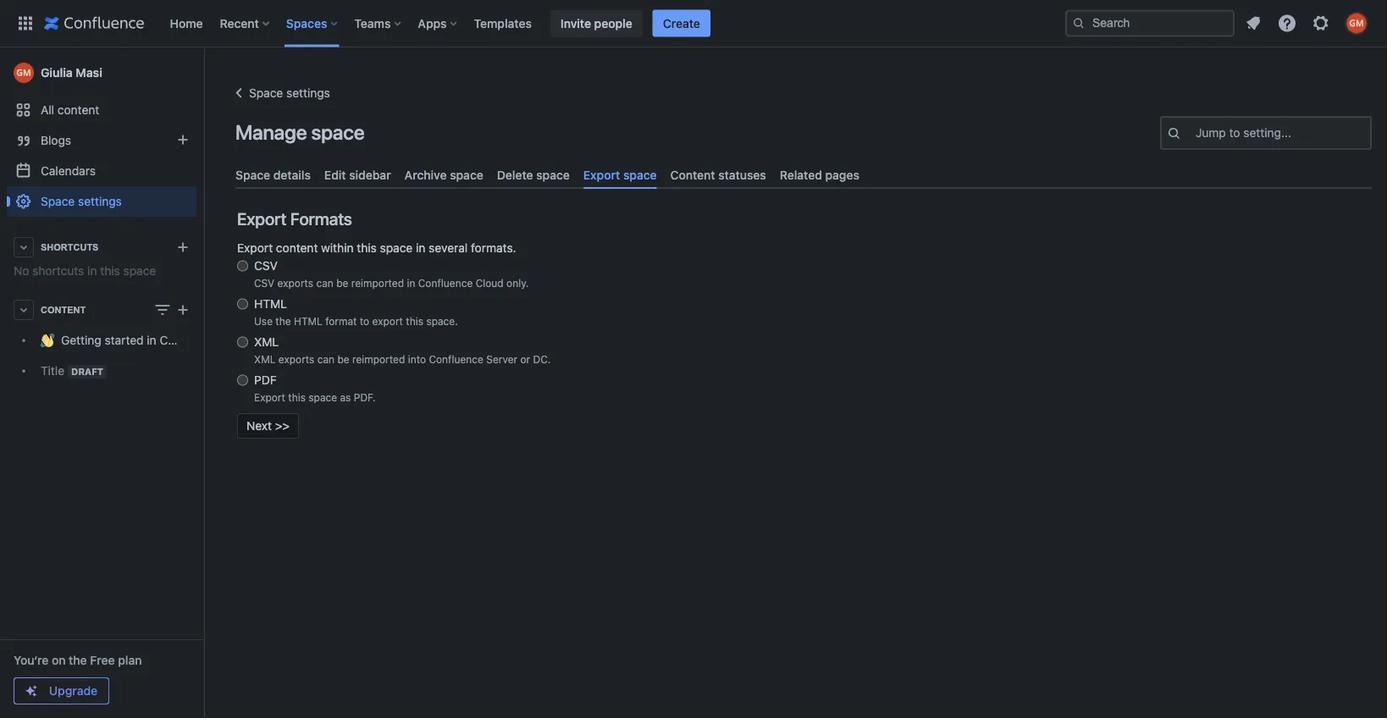 Task type: vqa. For each thing, say whether or not it's contained in the screenshot.
"Restricted" link
no



Task type: locate. For each thing, give the bounding box(es) containing it.
title
[[41, 364, 64, 378]]

server
[[486, 353, 518, 365]]

export down pdf
[[254, 391, 285, 403]]

xml down 'use' at top
[[254, 335, 279, 349]]

sidebar
[[349, 168, 391, 182]]

delete space link
[[490, 161, 577, 189]]

content inside content statuses "link"
[[670, 168, 715, 182]]

0 vertical spatial csv
[[254, 259, 278, 273]]

content statuses link
[[664, 161, 773, 189]]

spaces
[[286, 16, 327, 30]]

reimported
[[351, 277, 404, 289], [352, 353, 405, 365]]

formats.
[[471, 241, 516, 255]]

this
[[357, 241, 377, 255], [100, 264, 120, 278], [406, 315, 423, 327], [288, 391, 306, 403]]

2 vertical spatial space
[[41, 194, 75, 208]]

space settings link down calendars
[[7, 186, 196, 217]]

can
[[316, 277, 334, 289], [317, 353, 335, 365]]

this inside html use the html format to export this space.
[[406, 315, 423, 327]]

the inside html use the html format to export this space.
[[276, 315, 291, 327]]

help icon image
[[1277, 13, 1298, 33]]

shortcuts button
[[7, 232, 196, 263]]

manage
[[235, 120, 307, 144]]

recent button
[[215, 10, 276, 37]]

appswitcher icon image
[[15, 13, 36, 33]]

confluence inside xml xml exports can be reimported into confluence server or dc.
[[429, 353, 484, 365]]

settings up manage space
[[286, 86, 330, 100]]

export
[[583, 168, 620, 182], [237, 209, 286, 228], [237, 241, 273, 255], [254, 391, 285, 403]]

jump to setting...
[[1196, 126, 1292, 140]]

space down shortcuts dropdown button
[[123, 264, 156, 278]]

the right on
[[69, 653, 87, 667]]

the for html
[[276, 315, 291, 327]]

formats
[[290, 209, 352, 228]]

1 horizontal spatial settings
[[286, 86, 330, 100]]

can up pdf export this space as pdf.
[[317, 353, 335, 365]]

can inside xml xml exports can be reimported into confluence server or dc.
[[317, 353, 335, 365]]

export formats
[[237, 209, 352, 228]]

title draft
[[41, 364, 103, 378]]

0 vertical spatial reimported
[[351, 277, 404, 289]]

1 horizontal spatial the
[[276, 315, 291, 327]]

exports inside csv csv exports can be reimported in confluence cloud only.
[[277, 277, 313, 289]]

xml up pdf
[[254, 353, 276, 365]]

reimported down 'export content within this space in several formats.'
[[351, 277, 404, 289]]

people
[[594, 16, 632, 30]]

0 vertical spatial exports
[[277, 277, 313, 289]]

global element
[[10, 0, 1062, 47]]

settings inside space 'element'
[[78, 194, 122, 208]]

1 vertical spatial content
[[41, 304, 86, 315]]

1 vertical spatial csv
[[254, 277, 275, 289]]

confluence down create a page icon
[[160, 333, 222, 347]]

be inside csv csv exports can be reimported in confluence cloud only.
[[336, 277, 348, 289]]

be inside xml xml exports can be reimported into confluence server or dc.
[[337, 353, 350, 365]]

confluence down several
[[418, 277, 473, 289]]

create a blog image
[[173, 130, 193, 150]]

0 vertical spatial html
[[254, 297, 287, 311]]

1 vertical spatial to
[[360, 315, 369, 327]]

1 vertical spatial exports
[[278, 353, 315, 365]]

content left statuses
[[670, 168, 715, 182]]

1 horizontal spatial html
[[294, 315, 323, 327]]

giulia masi
[[41, 66, 102, 80]]

getting
[[61, 333, 101, 347]]

delete space
[[497, 168, 570, 182]]

1 vertical spatial space
[[235, 168, 270, 182]]

confluence inside csv csv exports can be reimported in confluence cloud only.
[[418, 277, 473, 289]]

confluence
[[418, 277, 473, 289], [160, 333, 222, 347], [429, 353, 484, 365]]

space settings inside space 'element'
[[41, 194, 122, 208]]

space settings link up manage
[[229, 83, 330, 103]]

create
[[663, 16, 700, 30]]

1 vertical spatial content
[[276, 241, 318, 255]]

export space link
[[577, 161, 664, 189]]

or
[[520, 353, 530, 365]]

0 vertical spatial space
[[249, 86, 283, 100]]

content
[[57, 103, 99, 117], [276, 241, 318, 255]]

reimported left into
[[352, 353, 405, 365]]

content
[[670, 168, 715, 182], [41, 304, 86, 315]]

be up html use the html format to export this space.
[[336, 277, 348, 289]]

export right delete space at left top
[[583, 168, 620, 182]]

0 vertical spatial be
[[336, 277, 348, 289]]

confluence right into
[[429, 353, 484, 365]]

0 vertical spatial content
[[670, 168, 715, 182]]

xml
[[254, 335, 279, 349], [254, 353, 276, 365]]

2 csv from the top
[[254, 277, 275, 289]]

0 vertical spatial content
[[57, 103, 99, 117]]

0 horizontal spatial content
[[57, 103, 99, 117]]

settings
[[286, 86, 330, 100], [78, 194, 122, 208]]

0 horizontal spatial to
[[360, 315, 369, 327]]

settings icon image
[[1311, 13, 1331, 33]]

the right 'use' at top
[[276, 315, 291, 327]]

reimported inside csv csv exports can be reimported in confluence cloud only.
[[351, 277, 404, 289]]

create a page image
[[173, 300, 193, 320]]

search image
[[1072, 17, 1086, 30]]

export space
[[583, 168, 657, 182]]

space down calendars
[[41, 194, 75, 208]]

1 horizontal spatial space settings
[[249, 86, 330, 100]]

None radio
[[237, 296, 248, 313]]

0 vertical spatial to
[[1229, 126, 1240, 140]]

space element
[[0, 47, 222, 718]]

content inside "link"
[[57, 103, 99, 117]]

plan
[[118, 653, 142, 667]]

exports down export formats
[[277, 277, 313, 289]]

0 horizontal spatial space settings link
[[7, 186, 196, 217]]

exports up pdf export this space as pdf.
[[278, 353, 315, 365]]

space settings up manage space
[[249, 86, 330, 100]]

content up getting
[[41, 304, 86, 315]]

1 vertical spatial space settings
[[41, 194, 122, 208]]

content inside content dropdown button
[[41, 304, 86, 315]]

0 horizontal spatial content
[[41, 304, 86, 315]]

tab list
[[229, 161, 1379, 189]]

can down within
[[316, 277, 334, 289]]

in
[[416, 241, 426, 255], [87, 264, 97, 278], [407, 277, 415, 289], [147, 333, 156, 347]]

this right within
[[357, 241, 377, 255]]

in right 'started'
[[147, 333, 156, 347]]

this right export
[[406, 315, 423, 327]]

space settings down calendars
[[41, 194, 122, 208]]

space left as
[[309, 391, 337, 403]]

templates link
[[469, 10, 537, 37]]

giulia
[[41, 66, 73, 80]]

space inside pdf export this space as pdf.
[[309, 391, 337, 403]]

space
[[249, 86, 283, 100], [235, 168, 270, 182], [41, 194, 75, 208]]

1 horizontal spatial space settings link
[[229, 83, 330, 103]]

1 vertical spatial xml
[[254, 353, 276, 365]]

space inside 'element'
[[123, 264, 156, 278]]

1 horizontal spatial to
[[1229, 126, 1240, 140]]

getting started in confluence
[[61, 333, 222, 347]]

settings down calendars link
[[78, 194, 122, 208]]

blogs link
[[7, 125, 196, 156]]

the inside space 'element'
[[69, 653, 87, 667]]

be up as
[[337, 353, 350, 365]]

1 vertical spatial the
[[69, 653, 87, 667]]

0 vertical spatial the
[[276, 315, 291, 327]]

this left as
[[288, 391, 306, 403]]

0 vertical spatial can
[[316, 277, 334, 289]]

html up 'use' at top
[[254, 297, 287, 311]]

this inside space 'element'
[[100, 264, 120, 278]]

reimported inside xml xml exports can be reimported into confluence server or dc.
[[352, 353, 405, 365]]

content right all
[[57, 103, 99, 117]]

several
[[429, 241, 468, 255]]

exports
[[277, 277, 313, 289], [278, 353, 315, 365]]

tree containing getting started in confluence
[[7, 325, 222, 386]]

can inside csv csv exports can be reimported in confluence cloud only.
[[316, 277, 334, 289]]

1 horizontal spatial content
[[670, 168, 715, 182]]

export inside the export space link
[[583, 168, 620, 182]]

space details
[[235, 168, 311, 182]]

1 vertical spatial settings
[[78, 194, 122, 208]]

tree
[[7, 325, 222, 386]]

export
[[372, 315, 403, 327]]

confluence image
[[44, 13, 144, 33], [44, 13, 144, 33]]

notification icon image
[[1243, 13, 1264, 33]]

space left details on the left of page
[[235, 168, 270, 182]]

1 vertical spatial can
[[317, 353, 335, 365]]

1 horizontal spatial content
[[276, 241, 318, 255]]

content down export formats
[[276, 241, 318, 255]]

to right jump
[[1229, 126, 1240, 140]]

be for csv
[[336, 277, 348, 289]]

0 vertical spatial confluence
[[418, 277, 473, 289]]

csv
[[254, 259, 278, 273], [254, 277, 275, 289]]

None submit
[[237, 413, 299, 439]]

apps
[[418, 16, 447, 30]]

the
[[276, 315, 291, 327], [69, 653, 87, 667]]

export inside pdf export this space as pdf.
[[254, 391, 285, 403]]

0 vertical spatial xml
[[254, 335, 279, 349]]

export down export formats
[[237, 241, 273, 255]]

exports inside xml xml exports can be reimported into confluence server or dc.
[[278, 353, 315, 365]]

edit
[[324, 168, 346, 182]]

templates
[[474, 16, 532, 30]]

space left content statuses
[[623, 168, 657, 182]]

1 csv from the top
[[254, 259, 278, 273]]

the for free
[[69, 653, 87, 667]]

1 vertical spatial confluence
[[160, 333, 222, 347]]

content for all
[[57, 103, 99, 117]]

this down shortcuts dropdown button
[[100, 264, 120, 278]]

in down 'export content within this space in several formats.'
[[407, 277, 415, 289]]

export down space details 'link'
[[237, 209, 286, 228]]

on
[[52, 653, 66, 667]]

be
[[336, 277, 348, 289], [337, 353, 350, 365]]

html
[[254, 297, 287, 311], [294, 315, 323, 327]]

html left format
[[294, 315, 323, 327]]

space.
[[426, 315, 458, 327]]

Search settings text field
[[1196, 125, 1199, 141]]

no shortcuts in this space
[[14, 264, 156, 278]]

related pages link
[[773, 161, 866, 189]]

0 horizontal spatial the
[[69, 653, 87, 667]]

space settings link
[[229, 83, 330, 103], [7, 186, 196, 217]]

archive space link
[[398, 161, 490, 189]]

0 horizontal spatial space settings
[[41, 194, 122, 208]]

0 horizontal spatial settings
[[78, 194, 122, 208]]

banner
[[0, 0, 1387, 47]]

teams button
[[349, 10, 408, 37]]

html use the html format to export this space.
[[254, 297, 458, 327]]

to left export
[[360, 315, 369, 327]]

1 vertical spatial reimported
[[352, 353, 405, 365]]

space up manage
[[249, 86, 283, 100]]

2 vertical spatial confluence
[[429, 353, 484, 365]]

space up edit
[[311, 120, 365, 144]]

all content link
[[7, 95, 196, 125]]

to
[[1229, 126, 1240, 140], [360, 315, 369, 327]]

None radio
[[237, 258, 248, 275], [237, 334, 248, 351], [237, 372, 248, 389], [237, 258, 248, 275], [237, 334, 248, 351], [237, 372, 248, 389]]

1 vertical spatial be
[[337, 353, 350, 365]]

0 vertical spatial space settings
[[249, 86, 330, 100]]

edit sidebar link
[[318, 161, 398, 189]]



Task type: describe. For each thing, give the bounding box(es) containing it.
use
[[254, 315, 273, 327]]

manage space
[[235, 120, 365, 144]]

calendars
[[41, 164, 96, 178]]

archive
[[405, 168, 447, 182]]

free
[[90, 653, 115, 667]]

in inside the getting started in confluence link
[[147, 333, 156, 347]]

invite
[[561, 16, 591, 30]]

2 xml from the top
[[254, 353, 276, 365]]

in left several
[[416, 241, 426, 255]]

to inside html use the html format to export this space.
[[360, 315, 369, 327]]

details
[[273, 168, 311, 182]]

can for xml
[[317, 353, 335, 365]]

statuses
[[718, 168, 766, 182]]

spaces button
[[281, 10, 344, 37]]

started
[[105, 333, 144, 347]]

export for export space
[[583, 168, 620, 182]]

xml xml exports can be reimported into confluence server or dc.
[[254, 335, 551, 365]]

space inside 'link'
[[235, 168, 270, 182]]

giulia masi link
[[7, 56, 196, 90]]

archive space
[[405, 168, 483, 182]]

Search field
[[1065, 10, 1235, 37]]

home
[[170, 16, 203, 30]]

only.
[[507, 277, 529, 289]]

setting...
[[1244, 126, 1292, 140]]

0 horizontal spatial html
[[254, 297, 287, 311]]

1 vertical spatial space settings link
[[7, 186, 196, 217]]

blogs
[[41, 133, 71, 147]]

content for content
[[41, 304, 86, 315]]

change view image
[[152, 300, 173, 320]]

exports for csv
[[277, 277, 313, 289]]

no
[[14, 264, 29, 278]]

exports for xml
[[278, 353, 315, 365]]

related
[[780, 168, 822, 182]]

jump
[[1196, 126, 1226, 140]]

csv csv exports can be reimported in confluence cloud only.
[[254, 259, 529, 289]]

content statuses
[[670, 168, 766, 182]]

reimported for csv
[[351, 277, 404, 289]]

pdf.
[[354, 391, 376, 403]]

shortcuts
[[32, 264, 84, 278]]

space inside 'element'
[[41, 194, 75, 208]]

premium image
[[25, 684, 38, 698]]

shortcuts
[[41, 242, 99, 252]]

export for export content within this space in several formats.
[[237, 241, 273, 255]]

edit sidebar
[[324, 168, 391, 182]]

upgrade button
[[14, 678, 108, 704]]

calendars link
[[7, 156, 196, 186]]

be for xml
[[337, 353, 350, 365]]

invite people button
[[550, 10, 643, 37]]

getting started in confluence link
[[7, 325, 222, 356]]

in inside csv csv exports can be reimported in confluence cloud only.
[[407, 277, 415, 289]]

invite people
[[561, 16, 632, 30]]

dc.
[[533, 353, 551, 365]]

pages
[[825, 168, 860, 182]]

banner containing home
[[0, 0, 1387, 47]]

content button
[[7, 295, 196, 325]]

confluence for csv
[[418, 277, 473, 289]]

teams
[[354, 16, 391, 30]]

content for export
[[276, 241, 318, 255]]

add shortcut image
[[173, 237, 193, 257]]

delete
[[497, 168, 533, 182]]

format
[[325, 315, 357, 327]]

collapse sidebar image
[[185, 56, 222, 90]]

upgrade
[[49, 684, 98, 698]]

confluence inside tree
[[160, 333, 222, 347]]

apps button
[[413, 10, 464, 37]]

confluence for xml
[[429, 353, 484, 365]]

export for export formats
[[237, 209, 286, 228]]

cloud
[[476, 277, 504, 289]]

into
[[408, 353, 426, 365]]

1 vertical spatial html
[[294, 315, 323, 327]]

home link
[[165, 10, 208, 37]]

0 vertical spatial space settings link
[[229, 83, 330, 103]]

1 xml from the top
[[254, 335, 279, 349]]

reimported for xml
[[352, 353, 405, 365]]

export content within this space in several formats.
[[237, 241, 516, 255]]

pdf export this space as pdf.
[[254, 373, 376, 403]]

you're on the free plan
[[14, 653, 142, 667]]

space right "delete"
[[536, 168, 570, 182]]

create link
[[653, 10, 710, 37]]

space up csv csv exports can be reimported in confluence cloud only.
[[380, 241, 413, 255]]

all
[[41, 103, 54, 117]]

masi
[[76, 66, 102, 80]]

this inside pdf export this space as pdf.
[[288, 391, 306, 403]]

0 vertical spatial settings
[[286, 86, 330, 100]]

can for csv
[[316, 277, 334, 289]]

as
[[340, 391, 351, 403]]

pdf
[[254, 373, 277, 387]]

within
[[321, 241, 354, 255]]

tab list containing space details
[[229, 161, 1379, 189]]

all content
[[41, 103, 99, 117]]

you're
[[14, 653, 49, 667]]

tree inside space 'element'
[[7, 325, 222, 386]]

space details link
[[229, 161, 318, 189]]

content for content statuses
[[670, 168, 715, 182]]

recent
[[220, 16, 259, 30]]

draft
[[71, 366, 103, 377]]

space right archive
[[450, 168, 483, 182]]

related pages
[[780, 168, 860, 182]]

in down shortcuts dropdown button
[[87, 264, 97, 278]]



